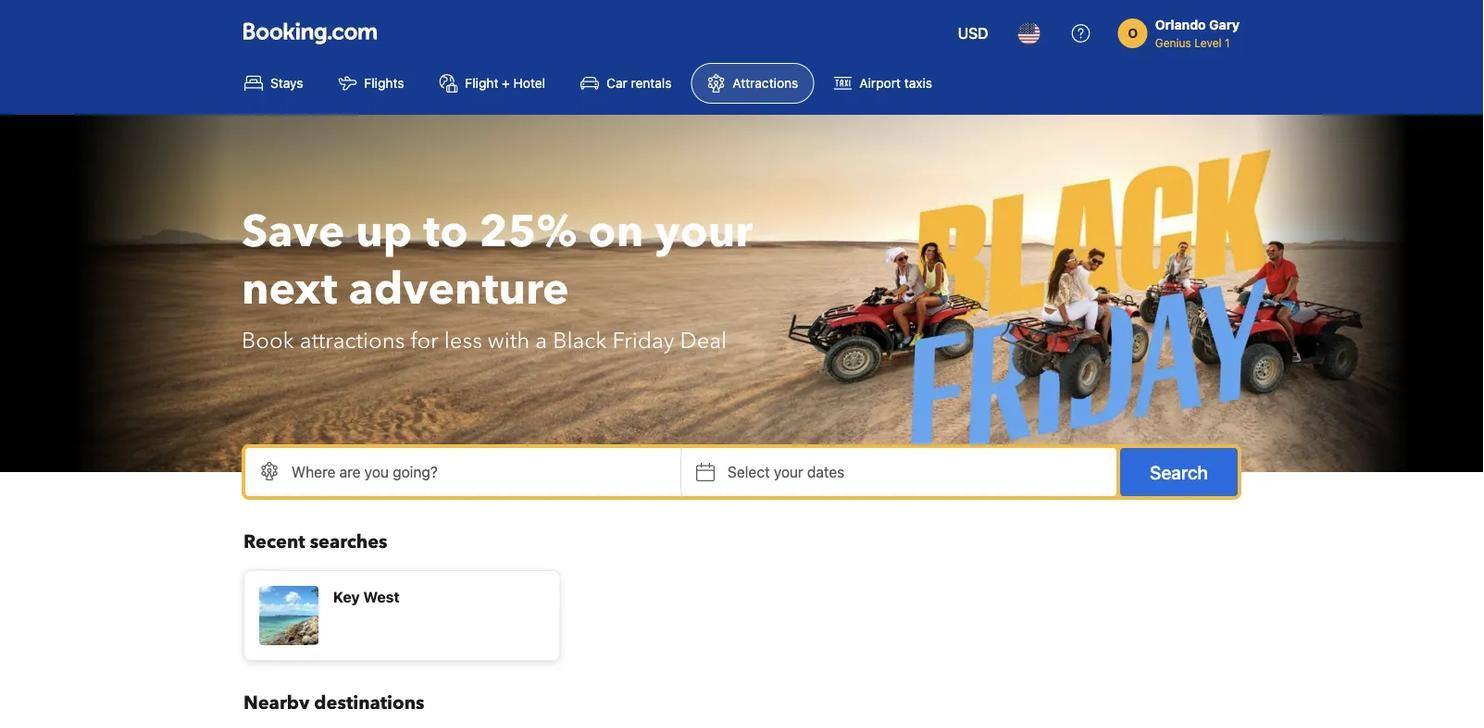 Task type: describe. For each thing, give the bounding box(es) containing it.
flights
[[364, 75, 404, 91]]

car rentals link
[[565, 63, 688, 104]]

level
[[1195, 36, 1222, 49]]

usd button
[[947, 11, 1000, 56]]

airport taxis
[[860, 75, 933, 91]]

stays
[[270, 75, 303, 91]]

next
[[242, 259, 338, 320]]

friday
[[613, 326, 675, 356]]

genius
[[1156, 36, 1192, 49]]

to
[[424, 202, 468, 263]]

taxis
[[905, 75, 933, 91]]

hotel
[[514, 75, 546, 91]]

1
[[1225, 36, 1230, 49]]

flight + hotel
[[465, 75, 546, 91]]

+
[[502, 75, 510, 91]]

flight + hotel link
[[424, 63, 561, 104]]

gary
[[1210, 17, 1240, 32]]

flight
[[465, 75, 499, 91]]

save
[[242, 202, 345, 263]]

flights link
[[323, 63, 420, 104]]

less
[[444, 326, 482, 356]]

25%
[[479, 202, 577, 263]]

book
[[242, 326, 294, 356]]

search
[[1150, 461, 1209, 483]]

west
[[364, 589, 400, 606]]

for
[[411, 326, 439, 356]]

searches
[[310, 530, 388, 555]]

airport
[[860, 75, 901, 91]]

recent
[[244, 530, 305, 555]]

1 vertical spatial your
[[774, 464, 804, 481]]

attractions
[[300, 326, 405, 356]]

car rentals
[[607, 75, 672, 91]]

car
[[607, 75, 628, 91]]



Task type: vqa. For each thing, say whether or not it's contained in the screenshot.
B&Bs
no



Task type: locate. For each thing, give the bounding box(es) containing it.
select your dates
[[728, 464, 845, 481]]

usd
[[958, 25, 989, 42]]

key west link
[[244, 570, 561, 661]]

your left dates
[[774, 464, 804, 481]]

attractions link
[[691, 63, 814, 104]]

recent searches
[[244, 530, 388, 555]]

a
[[536, 326, 547, 356]]

your account menu orlando gary genius level 1 element
[[1118, 8, 1247, 51]]

select
[[728, 464, 770, 481]]

key west
[[333, 589, 400, 606]]

your inside save up to 25% on your next adventure book attractions for less with a black friday deal
[[655, 202, 753, 263]]

black
[[553, 326, 607, 356]]

save up to 25% on your next adventure book attractions for less with a black friday deal
[[242, 202, 753, 356]]

o
[[1128, 25, 1138, 41]]

orlando gary genius level 1
[[1156, 17, 1240, 49]]

1 horizontal spatial your
[[774, 464, 804, 481]]

with
[[488, 326, 530, 356]]

booking.com image
[[244, 22, 377, 44]]

airport taxis link
[[818, 63, 948, 104]]

0 horizontal spatial your
[[655, 202, 753, 263]]

your right the on
[[655, 202, 753, 263]]

adventure
[[349, 259, 569, 320]]

key
[[333, 589, 360, 606]]

rentals
[[631, 75, 672, 91]]

orlando
[[1156, 17, 1206, 32]]

on
[[588, 202, 644, 263]]

dates
[[808, 464, 845, 481]]

your
[[655, 202, 753, 263], [774, 464, 804, 481]]

stays link
[[229, 63, 319, 104]]

search button
[[1121, 448, 1238, 496]]

attractions
[[733, 75, 799, 91]]

0 vertical spatial your
[[655, 202, 753, 263]]

deal
[[680, 326, 727, 356]]

Where are you going? search field
[[245, 448, 681, 496]]

up
[[356, 202, 412, 263]]



